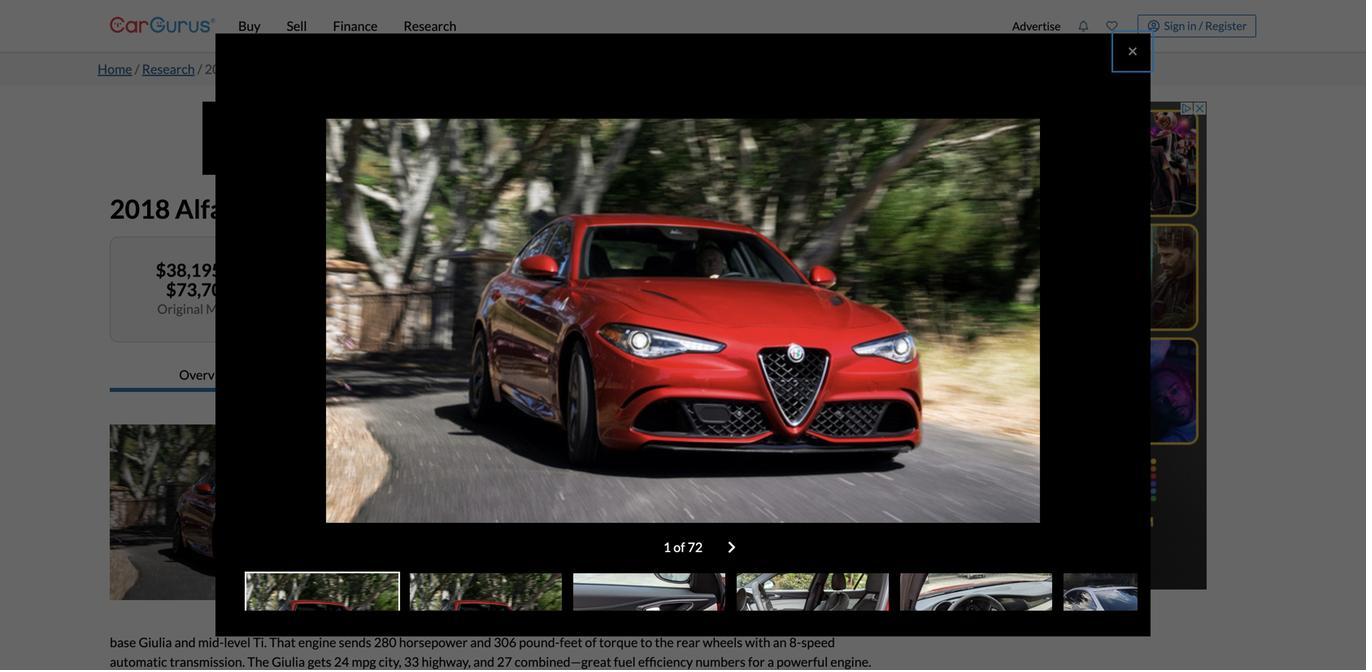 Task type: vqa. For each thing, say whether or not it's contained in the screenshot.
at
no



Task type: describe. For each thing, give the bounding box(es) containing it.
0 vertical spatial pricing
[[498, 193, 579, 224]]

8-
[[790, 635, 802, 650]]

1 - from the left
[[392, 269, 399, 290]]

of right two at the bottom right of the page
[[754, 615, 766, 631]]

initial
[[711, 550, 743, 566]]

1 horizontal spatial alfa
[[238, 61, 261, 77]]

accused
[[795, 465, 840, 481]]

1 year from the left
[[623, 511, 649, 527]]

carplay
[[438, 569, 484, 585]]

auto
[[559, 569, 587, 585]]

known
[[543, 465, 581, 481]]

german
[[584, 465, 630, 481]]

sedan
[[506, 530, 540, 546]]

and down turbo-
[[470, 635, 492, 650]]

pricing tab
[[499, 359, 693, 392]]

speed
[[802, 635, 835, 650]]

and inside with style that exudes sophistication and speed, the four-door alfa romeo giulia has all the hallmarks of its sports car pedigree. it may be an obvious challenger to well-known german luxury sedans, but it can't be accused of imitation.
[[650, 426, 671, 442]]

1 vertical spatial romeo
[[229, 193, 311, 224]]

to inside a turbo-boosted 2.0-liter 4-cylinder engine powers two of the three trims— base giulia and mid-level ti. that engine sends 280 horsepower and 306 pound-feet of torque to the rear wheels with an 8-speed automatic transmission. the giulia gets 24 mpg city, 33 highway, and 27 combined—great fuel efficiency numbers for a powerful engin
[[641, 635, 653, 650]]

1
[[664, 540, 671, 555]]

write
[[786, 201, 820, 217]]

cargurus logo homepage link image
[[110, 3, 216, 49]]

include
[[489, 589, 530, 605]]

avg
[[557, 283, 576, 299]]

1 vertical spatial engine
[[298, 635, 336, 650]]

tab list containing overview
[[110, 359, 887, 392]]

the up pedigree.
[[713, 426, 732, 442]]

gallery
[[777, 287, 819, 303]]

(11)
[[818, 367, 841, 383]]

sophistication
[[568, 426, 648, 442]]

features
[[438, 589, 486, 605]]

0 horizontal spatial alfa
[[175, 193, 224, 224]]

4- inside 'the giulia was reintroduced last year after a 30-year hiatus. the compact 4- door sports sedan remains largely unchanged for 2018, with the notable exception of technology upgrades to the giulia's initial tech offerings. apple carplay and android auto connectivity are standard, and  optional tech features include harmon kardon speakers and an 8.8-inch infotainment screen.'
[[854, 511, 866, 527]]

overview
[[179, 367, 235, 383]]

specs
[[785, 367, 816, 383]]

it
[[738, 465, 746, 481]]

and left 'mid-'
[[175, 635, 196, 650]]

base
[[110, 635, 136, 650]]

of left its
[[592, 446, 603, 462]]

upgrades
[[576, 550, 629, 566]]

the up the efficiency
[[655, 635, 674, 650]]

screen.
[[845, 589, 885, 605]]

2 - from the left
[[399, 269, 405, 290]]

33
[[404, 654, 419, 670]]

efficiency
[[638, 654, 693, 670]]

door inside 'the giulia was reintroduced last year after a 30-year hiatus. the compact 4- door sports sedan remains largely unchanged for 2018, with the notable exception of technology upgrades to the giulia's initial tech offerings. apple carplay and android auto connectivity are standard, and  optional tech features include harmon kardon speakers and an 8.8-inch infotainment screen.'
[[438, 530, 465, 546]]

4- inside a turbo-boosted 2.0-liter 4-cylinder engine powers two of the three trims— base giulia and mid-level ti. that engine sends 280 horsepower and 306 pound-feet of torque to the rear wheels with an 8-speed automatic transmission. the giulia gets 24 mpg city, 33 highway, and 27 combined—great fuel efficiency numbers for a powerful engin
[[584, 615, 596, 631]]

of right feet at the left of the page
[[585, 635, 597, 650]]

luxury
[[633, 465, 669, 481]]

0 vertical spatial &
[[584, 193, 603, 224]]

challenger
[[438, 465, 498, 481]]

home
[[98, 61, 132, 77]]

level
[[224, 635, 251, 650]]

pricing inside pricing tab
[[576, 367, 616, 383]]

1 horizontal spatial /
[[197, 61, 202, 77]]

chevron right image
[[728, 541, 736, 554]]

tab list inside 1 of 72 dialog
[[229, 572, 1218, 670]]

exudes
[[526, 426, 566, 442]]

1 of 72 dialog
[[216, 34, 1218, 670]]

door inside with style that exudes sophistication and speed, the four-door alfa romeo giulia has all the hallmarks of its sports car pedigree. it may be an obvious challenger to well-known german luxury sedans, but it can't be accused of imitation.
[[763, 426, 790, 442]]

1 horizontal spatial tech
[[813, 569, 838, 585]]

an inside with style that exudes sophistication and speed, the four-door alfa romeo giulia has all the hallmarks of its sports car pedigree. it may be an obvious challenger to well-known german luxury sedans, but it can't be accused of imitation.
[[790, 446, 804, 462]]

1 of 72
[[664, 540, 703, 555]]

harmon
[[532, 589, 579, 605]]

imitation.
[[438, 485, 493, 501]]

with
[[438, 426, 467, 442]]

notable
[[801, 530, 844, 546]]

the up offerings.
[[779, 530, 798, 546]]

register
[[1206, 19, 1248, 32]]

(20)
[[428, 367, 451, 383]]

2 year from the left
[[710, 511, 735, 527]]

1 advertisement region from the left
[[202, 102, 795, 175]]

its
[[606, 446, 620, 462]]

user
[[352, 367, 379, 383]]

optional
[[763, 569, 810, 585]]

has
[[474, 446, 494, 462]]

giulia inside 'the giulia was reintroduced last year after a 30-year hiatus. the compact 4- door sports sedan remains largely unchanged for 2018, with the notable exception of technology upgrades to the giulia's initial tech offerings. apple carplay and android auto connectivity are standard, and  optional tech features include harmon kardon speakers and an 8.8-inch infotainment screen.'
[[463, 511, 496, 527]]

write a review button
[[750, 191, 887, 227]]

after
[[651, 511, 679, 527]]

306
[[494, 635, 517, 650]]

comment alt edit image
[[767, 203, 780, 216]]

user reviews (20)
[[352, 367, 451, 383]]

user
[[579, 283, 604, 299]]

trims & specs (11)
[[739, 367, 841, 383]]

trims—
[[823, 615, 863, 631]]

to inside the $38,195 to $73,700 original msrp
[[226, 260, 243, 281]]

8.8-
[[720, 589, 742, 605]]

0 vertical spatial tech
[[746, 550, 771, 566]]

are
[[662, 569, 681, 585]]

sports inside with style that exudes sophistication and speed, the four-door alfa romeo giulia has all the hallmarks of its sports car pedigree. it may be an obvious challenger to well-known german luxury sedans, but it can't be accused of imitation.
[[622, 446, 658, 462]]

& inside tab
[[773, 367, 782, 383]]

for inside 'the giulia was reintroduced last year after a 30-year hiatus. the compact 4- door sports sedan remains largely unchanged for 2018, with the notable exception of technology upgrades to the giulia's initial tech offerings. apple carplay and android auto connectivity are standard, and  optional tech features include harmon kardon speakers and an 8.8-inch infotainment screen.'
[[697, 530, 713, 546]]

four-
[[734, 426, 763, 442]]

$38,195 to $73,700 original msrp
[[156, 260, 243, 317]]

hiatus.
[[738, 511, 776, 527]]

27
[[497, 654, 512, 670]]

the giulia was reintroduced last year after a 30-year hiatus. the compact 4- door sports sedan remains largely unchanged for 2018, with the notable exception of technology upgrades to the giulia's initial tech offerings. apple carplay and android auto connectivity are standard, and  optional tech features include harmon kardon speakers and an 8.8-inch infotainment screen.
[[438, 511, 885, 605]]

to inside with style that exudes sophistication and speed, the four-door alfa romeo giulia has all the hallmarks of its sports car pedigree. it may be an obvious challenger to well-known german luxury sedans, but it can't be accused of imitation.
[[500, 465, 512, 481]]

was
[[499, 511, 521, 527]]

2018 alfa romeo giulia preview summaryimage image
[[110, 425, 422, 600]]

0 vertical spatial romeo
[[263, 61, 304, 77]]

of inside 'the giulia was reintroduced last year after a 30-year hiatus. the compact 4- door sports sedan remains largely unchanged for 2018, with the notable exception of technology upgrades to the giulia's initial tech offerings. apple carplay and android auto connectivity are standard, and  optional tech features include harmon kardon speakers and an 8.8-inch infotainment screen.'
[[496, 550, 508, 566]]

original
[[157, 301, 203, 317]]

mpg
[[352, 654, 376, 670]]

research
[[142, 61, 195, 77]]

sedans,
[[671, 465, 713, 481]]

car
[[660, 446, 678, 462]]

2 advertisement region from the left
[[963, 102, 1207, 590]]

sign in / register link
[[1138, 15, 1257, 37]]

saved cars image
[[1107, 20, 1118, 32]]

review inside 'button'
[[832, 201, 870, 217]]

it
[[736, 446, 745, 462]]

$73,700
[[166, 279, 232, 300]]

trims
[[739, 367, 770, 383]]

a
[[438, 615, 447, 631]]

standard,
[[683, 569, 737, 585]]

reviews,
[[389, 193, 493, 224]]

sign in / register menu item
[[1127, 15, 1257, 37]]

reviews
[[381, 367, 426, 383]]

infotainment
[[768, 589, 842, 605]]

sends
[[339, 635, 372, 650]]

pedigree.
[[681, 446, 734, 462]]

transmission.
[[170, 654, 245, 670]]

in
[[1188, 19, 1197, 32]]



Task type: locate. For each thing, give the bounding box(es) containing it.
two
[[729, 615, 751, 631]]

1 vertical spatial alfa
[[175, 193, 224, 224]]

1 vertical spatial an
[[703, 589, 717, 605]]

1 vertical spatial tech
[[813, 569, 838, 585]]

times image
[[1125, 45, 1141, 58]]

and left 27
[[474, 654, 495, 670]]

a left 30- at right bottom
[[682, 511, 688, 527]]

0 horizontal spatial engine
[[298, 635, 336, 650]]

automatic
[[110, 654, 167, 670]]

that
[[500, 426, 523, 442]]

review inside -- expert review
[[399, 291, 438, 307]]

0 horizontal spatial advertisement region
[[202, 102, 795, 175]]

0 vertical spatial alfa
[[238, 61, 261, 77]]

0 vertical spatial an
[[790, 446, 804, 462]]

sports
[[622, 446, 658, 462], [468, 530, 504, 546]]

sports inside 'the giulia was reintroduced last year after a 30-year hiatus. the compact 4- door sports sedan remains largely unchanged for 2018, with the notable exception of technology upgrades to the giulia's initial tech offerings. apple carplay and android auto connectivity are standard, and  optional tech features include harmon kardon speakers and an 8.8-inch infotainment screen.'
[[468, 530, 504, 546]]

sign in / register
[[1165, 19, 1248, 32]]

/ right home
[[135, 61, 140, 77]]

2018 up $38,195
[[110, 193, 170, 224]]

1 vertical spatial 4-
[[584, 615, 596, 631]]

2018 alfa romeo giulia reviews, pricing & specs
[[110, 193, 674, 224]]

tech right chevron right icon
[[746, 550, 771, 566]]

sports up exception
[[468, 530, 504, 546]]

be right may
[[774, 446, 788, 462]]

2 vertical spatial a
[[768, 654, 774, 670]]

an left 8-
[[773, 635, 787, 650]]

advertise
[[1013, 19, 1061, 33]]

the down ti.
[[248, 654, 269, 670]]

cargurus logo homepage link link
[[110, 3, 216, 49]]

0 horizontal spatial a
[[682, 511, 688, 527]]

the down imitation.
[[438, 511, 460, 527]]

of down obvious
[[843, 465, 855, 481]]

1 vertical spatial a
[[682, 511, 688, 527]]

liter
[[557, 615, 581, 631]]

sports up luxury
[[622, 446, 658, 462]]

2 horizontal spatial an
[[790, 446, 804, 462]]

1 horizontal spatial &
[[773, 367, 782, 383]]

unchanged
[[632, 530, 694, 546]]

/ inside menu item
[[1199, 19, 1204, 32]]

and up car
[[650, 426, 671, 442]]

the right all
[[512, 446, 531, 462]]

engine up gets
[[298, 635, 336, 650]]

0 vertical spatial 4-
[[854, 511, 866, 527]]

1 horizontal spatial year
[[710, 511, 735, 527]]

with inside 'the giulia was reintroduced last year after a 30-year hiatus. the compact 4- door sports sedan remains largely unchanged for 2018, with the notable exception of technology upgrades to the giulia's initial tech offerings. apple carplay and android auto connectivity are standard, and  optional tech features include harmon kardon speakers and an 8.8-inch infotainment screen.'
[[751, 530, 777, 546]]

1 vertical spatial door
[[438, 530, 465, 546]]

year up 2018, at the bottom right
[[710, 511, 735, 527]]

to down all
[[500, 465, 512, 481]]

1 horizontal spatial advertisement region
[[963, 102, 1207, 590]]

1 horizontal spatial engine
[[644, 615, 682, 631]]

engine down speakers
[[644, 615, 682, 631]]

a left powerful
[[768, 654, 774, 670]]

city,
[[379, 654, 402, 670]]

0 vertical spatial review
[[832, 201, 870, 217]]

1 vertical spatial 2018
[[110, 193, 170, 224]]

0 horizontal spatial the
[[248, 654, 269, 670]]

may
[[748, 446, 771, 462]]

three
[[789, 615, 820, 631]]

0 horizontal spatial &
[[584, 193, 603, 224]]

largely
[[590, 530, 629, 546]]

exception
[[438, 550, 494, 566]]

0 vertical spatial 2018
[[205, 61, 235, 77]]

/ right in
[[1199, 19, 1204, 32]]

- up expert
[[392, 269, 399, 290]]

0 horizontal spatial year
[[623, 511, 649, 527]]

year right the last
[[623, 511, 649, 527]]

0 vertical spatial engine
[[644, 615, 682, 631]]

pound-
[[519, 635, 560, 650]]

0 horizontal spatial door
[[438, 530, 465, 546]]

an inside 'the giulia was reintroduced last year after a 30-year hiatus. the compact 4- door sports sedan remains largely unchanged for 2018, with the notable exception of technology upgrades to the giulia's initial tech offerings. apple carplay and android auto connectivity are standard, and  optional tech features include harmon kardon speakers and an 8.8-inch infotainment screen.'
[[703, 589, 717, 605]]

be
[[774, 446, 788, 462], [778, 465, 792, 481]]

2 vertical spatial an
[[773, 635, 787, 650]]

to up msrp
[[226, 260, 243, 281]]

1 vertical spatial tab list
[[229, 572, 1218, 670]]

1 vertical spatial sports
[[468, 530, 504, 546]]

the left three
[[768, 615, 787, 631]]

pricing
[[498, 193, 579, 224], [576, 367, 616, 383]]

compact
[[802, 511, 851, 527]]

menu bar
[[216, 0, 1004, 52]]

fuel
[[614, 654, 636, 670]]

door up exception
[[438, 530, 465, 546]]

0 horizontal spatial 2018
[[110, 193, 170, 224]]

expert
[[360, 291, 397, 307]]

style
[[470, 426, 497, 442]]

and down are
[[680, 589, 701, 605]]

the
[[438, 511, 460, 527], [778, 511, 800, 527], [248, 654, 269, 670]]

1 vertical spatial review
[[399, 291, 438, 307]]

cylinder
[[596, 615, 642, 631]]

(72
[[770, 307, 786, 321]]

for down 30- at right bottom
[[697, 530, 713, 546]]

combined—great
[[515, 654, 612, 670]]

2018 alfa romeo giulia preview summaryimage.jpeg ((large)) image
[[326, 119, 1040, 523]]

2018,
[[716, 530, 749, 546]]

1 vertical spatial with
[[745, 635, 771, 650]]

of right "1"
[[674, 540, 685, 555]]

can't
[[748, 465, 776, 481]]

to inside 'the giulia was reintroduced last year after a 30-year hiatus. the compact 4- door sports sedan remains largely unchanged for 2018, with the notable exception of technology upgrades to the giulia's initial tech offerings. apple carplay and android auto connectivity are standard, and  optional tech features include harmon kardon speakers and an 8.8-inch infotainment screen.'
[[631, 550, 643, 566]]

2018 right research link
[[205, 61, 235, 77]]

advertisement region
[[202, 102, 795, 175], [963, 102, 1207, 590]]

specs
[[608, 193, 674, 224]]

for inside a turbo-boosted 2.0-liter 4-cylinder engine powers two of the three trims— base giulia and mid-level ti. that engine sends 280 horsepower and 306 pound-feet of torque to the rear wheels with an 8-speed automatic transmission. the giulia gets 24 mpg city, 33 highway, and 27 combined—great fuel efficiency numbers for a powerful engin
[[748, 654, 765, 670]]

romeo
[[263, 61, 304, 77], [229, 193, 311, 224], [818, 426, 859, 442]]

trims & specs (11) tab
[[693, 359, 887, 392]]

and up the include
[[486, 569, 507, 585]]

a right write
[[822, 201, 829, 217]]

0 horizontal spatial for
[[697, 530, 713, 546]]

0 horizontal spatial an
[[703, 589, 717, 605]]

with down two at the bottom right of the page
[[745, 635, 771, 650]]

a inside a turbo-boosted 2.0-liter 4-cylinder engine powers two of the three trims— base giulia and mid-level ti. that engine sends 280 horsepower and 306 pound-feet of torque to the rear wheels with an 8-speed automatic transmission. the giulia gets 24 mpg city, 33 highway, and 27 combined—great fuel efficiency numbers for a powerful engin
[[768, 654, 774, 670]]

the inside a turbo-boosted 2.0-liter 4-cylinder engine powers two of the three trims— base giulia and mid-level ti. that engine sends 280 horsepower and 306 pound-feet of torque to the rear wheels with an 8-speed automatic transmission. the giulia gets 24 mpg city, 33 highway, and 27 combined—great fuel efficiency numbers for a powerful engin
[[248, 654, 269, 670]]

0 horizontal spatial tech
[[746, 550, 771, 566]]

menu
[[1004, 3, 1257, 49]]

that
[[269, 635, 296, 650]]

for right the numbers
[[748, 654, 765, 670]]

/
[[1199, 19, 1204, 32], [135, 61, 140, 77], [197, 61, 202, 77]]

torque
[[599, 635, 638, 650]]

a
[[822, 201, 829, 217], [682, 511, 688, 527], [768, 654, 774, 670]]

alfa inside with style that exudes sophistication and speed, the four-door alfa romeo giulia has all the hallmarks of its sports car pedigree. it may be an obvious challenger to well-known german luxury sedans, but it can't be accused of imitation.
[[793, 426, 816, 442]]

1 horizontal spatial 2018
[[205, 61, 235, 77]]

1 horizontal spatial door
[[763, 426, 790, 442]]

(20
[[568, 302, 584, 316]]

last
[[601, 511, 621, 527]]

a inside 'the giulia was reintroduced last year after a 30-year hiatus. the compact 4- door sports sedan remains largely unchanged for 2018, with the notable exception of technology upgrades to the giulia's initial tech offerings. apple carplay and android auto connectivity are standard, and  optional tech features include harmon kardon speakers and an 8.8-inch infotainment screen.'
[[682, 511, 688, 527]]

romeo inside with style that exudes sophistication and speed, the four-door alfa romeo giulia has all the hallmarks of its sports car pedigree. it may be an obvious challenger to well-known german luxury sedans, but it can't be accused of imitation.
[[818, 426, 859, 442]]

inch
[[742, 589, 766, 605]]

4- right liter
[[584, 615, 596, 631]]

1 horizontal spatial for
[[748, 654, 765, 670]]

1 vertical spatial be
[[778, 465, 792, 481]]

user icon image
[[1148, 20, 1160, 32]]

an inside a turbo-boosted 2.0-liter 4-cylinder engine powers two of the three trims— base giulia and mid-level ti. that engine sends 280 horsepower and 306 pound-feet of torque to the rear wheels with an 8-speed automatic transmission. the giulia gets 24 mpg city, 33 highway, and 27 combined—great fuel efficiency numbers for a powerful engin
[[773, 635, 787, 650]]

- down 2018 alfa romeo giulia reviews, pricing & specs
[[399, 269, 405, 290]]

alfa up $38,195
[[175, 193, 224, 224]]

an down standard,
[[703, 589, 717, 605]]

sign
[[1165, 19, 1186, 32]]

advertise link
[[1004, 3, 1070, 49]]

giulia inside with style that exudes sophistication and speed, the four-door alfa romeo giulia has all the hallmarks of its sports car pedigree. it may be an obvious challenger to well-known german luxury sedans, but it can't be accused of imitation.
[[438, 446, 472, 462]]

obvious
[[807, 446, 851, 462]]

horsepower
[[399, 635, 468, 650]]

1 vertical spatial for
[[748, 654, 765, 670]]

avg user rating (20 reviews)
[[557, 283, 640, 316]]

/ right research link
[[197, 61, 202, 77]]

gallery (72 photos)
[[770, 287, 826, 321]]

giulia's
[[667, 550, 709, 566]]

2.0-
[[535, 615, 557, 631]]

images image
[[786, 257, 809, 277]]

photos)
[[788, 307, 826, 321]]

0 vertical spatial be
[[774, 446, 788, 462]]

technology
[[510, 550, 574, 566]]

1 horizontal spatial 4-
[[854, 511, 866, 527]]

280
[[374, 635, 397, 650]]

0 vertical spatial for
[[697, 530, 713, 546]]

rear
[[677, 635, 701, 650]]

2 vertical spatial alfa
[[793, 426, 816, 442]]

2 horizontal spatial alfa
[[793, 426, 816, 442]]

alfa
[[238, 61, 261, 77], [175, 193, 224, 224], [793, 426, 816, 442]]

the down unchanged
[[646, 550, 665, 566]]

0 horizontal spatial 4-
[[584, 615, 596, 631]]

1 vertical spatial pricing
[[576, 367, 616, 383]]

of down sedan
[[496, 550, 508, 566]]

0 vertical spatial door
[[763, 426, 790, 442]]

and
[[650, 426, 671, 442], [486, 569, 507, 585], [739, 569, 761, 585], [680, 589, 701, 605], [175, 635, 196, 650], [470, 635, 492, 650], [474, 654, 495, 670]]

to up connectivity
[[631, 550, 643, 566]]

tech up infotainment
[[813, 569, 838, 585]]

review right expert
[[399, 291, 438, 307]]

mid-
[[198, 635, 224, 650]]

0 vertical spatial a
[[822, 201, 829, 217]]

of inside 1 of 72 dialog
[[674, 540, 685, 555]]

2 vertical spatial romeo
[[818, 426, 859, 442]]

kardon
[[582, 589, 624, 605]]

with down hiatus.
[[751, 530, 777, 546]]

feet
[[560, 635, 583, 650]]

menu containing sign in / register
[[1004, 3, 1257, 49]]

tab list
[[110, 359, 887, 392], [229, 572, 1218, 670]]

the right hiatus.
[[778, 511, 800, 527]]

0 vertical spatial with
[[751, 530, 777, 546]]

0 horizontal spatial review
[[399, 291, 438, 307]]

home / research / 2018 alfa romeo giulia
[[98, 61, 339, 77]]

speakers
[[627, 589, 677, 605]]

1 horizontal spatial review
[[832, 201, 870, 217]]

1 horizontal spatial a
[[768, 654, 774, 670]]

be right can't
[[778, 465, 792, 481]]

72
[[688, 540, 703, 555]]

2 horizontal spatial /
[[1199, 19, 1204, 32]]

1 horizontal spatial the
[[438, 511, 460, 527]]

1 vertical spatial &
[[773, 367, 782, 383]]

30-
[[691, 511, 710, 527]]

numbers
[[696, 654, 746, 670]]

2 horizontal spatial a
[[822, 201, 829, 217]]

all
[[496, 446, 510, 462]]

with inside a turbo-boosted 2.0-liter 4-cylinder engine powers two of the three trims— base giulia and mid-level ti. that engine sends 280 horsepower and 306 pound-feet of torque to the rear wheels with an 8-speed automatic transmission. the giulia gets 24 mpg city, 33 highway, and 27 combined—great fuel efficiency numbers for a powerful engin
[[745, 635, 771, 650]]

highway,
[[422, 654, 471, 670]]

research link
[[142, 61, 195, 77]]

tech
[[746, 550, 771, 566], [813, 569, 838, 585]]

overview tab
[[110, 359, 304, 392]]

to
[[226, 260, 243, 281], [500, 465, 512, 481], [631, 550, 643, 566], [641, 635, 653, 650]]

an up accused
[[790, 446, 804, 462]]

1 horizontal spatial sports
[[622, 446, 658, 462]]

2018 alfa romeo giulia preview summaryimage.jpeg image
[[246, 574, 399, 670]]

0 horizontal spatial /
[[135, 61, 140, 77]]

0 vertical spatial tab list
[[110, 359, 887, 392]]

4- right compact
[[854, 511, 866, 527]]

connectivity
[[589, 569, 660, 585]]

1 horizontal spatial an
[[773, 635, 787, 650]]

boosted
[[486, 615, 533, 631]]

0 horizontal spatial sports
[[468, 530, 504, 546]]

0 vertical spatial sports
[[622, 446, 658, 462]]

alfa up obvious
[[793, 426, 816, 442]]

user reviews (20) tab
[[304, 359, 499, 392]]

a inside 'button'
[[822, 201, 829, 217]]

to up the efficiency
[[641, 635, 653, 650]]

and up inch
[[739, 569, 761, 585]]

2 horizontal spatial the
[[778, 511, 800, 527]]

alfa right research link
[[238, 61, 261, 77]]

review right write
[[832, 201, 870, 217]]

door up may
[[763, 426, 790, 442]]



